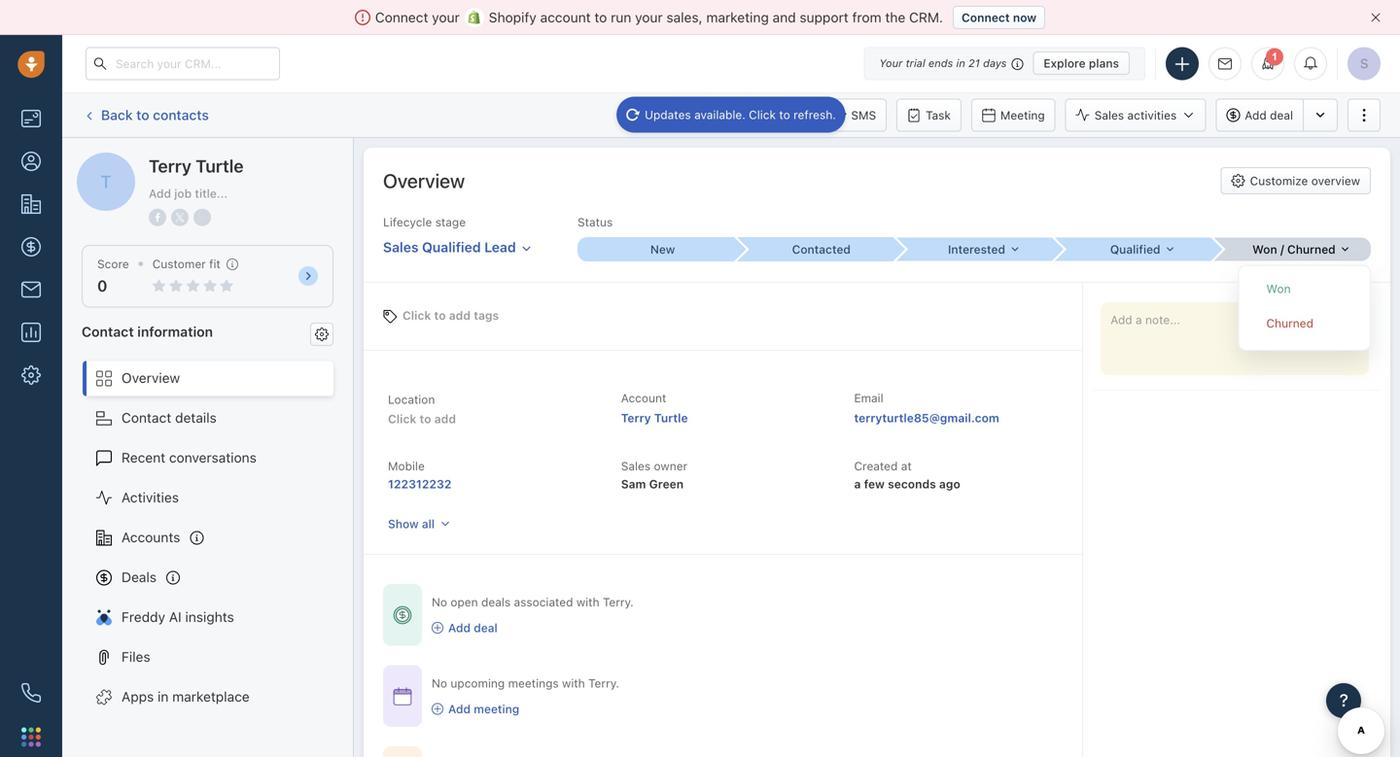 Task type: vqa. For each thing, say whether or not it's contained in the screenshot.
the Qualified inside the Sales Qualified Lead "link"
yes



Task type: describe. For each thing, give the bounding box(es) containing it.
contact details
[[122, 410, 217, 426]]

qualified button
[[1054, 238, 1213, 261]]

run
[[611, 9, 632, 25]]

customize
[[1250, 174, 1309, 188]]

122312232 link
[[388, 478, 452, 491]]

1 vertical spatial terry.
[[589, 677, 619, 691]]

call
[[749, 108, 770, 122]]

add meeting
[[448, 703, 520, 716]]

contacts
[[153, 107, 209, 123]]

contact information
[[82, 324, 213, 340]]

close image
[[1371, 13, 1381, 22]]

back to contacts link
[[82, 100, 210, 131]]

associated
[[514, 596, 573, 609]]

t for score
[[101, 171, 111, 192]]

freddy
[[122, 609, 165, 625]]

add deal link
[[432, 620, 634, 637]]

a
[[854, 478, 861, 491]]

contacted link
[[736, 237, 895, 262]]

add left 'job'
[[149, 187, 171, 200]]

sales,
[[667, 9, 703, 25]]

no upcoming meetings with terry.
[[432, 677, 619, 691]]

shopify
[[489, 9, 537, 25]]

trial
[[906, 57, 926, 70]]

0 horizontal spatial qualified
[[422, 239, 481, 255]]

0 vertical spatial add
[[449, 309, 471, 322]]

show
[[388, 518, 419, 531]]

container_wx8msf4aqz5i3rn1 image for add deal
[[432, 622, 444, 634]]

0 vertical spatial terry.
[[603, 596, 634, 609]]

terry turtle up add job title...
[[149, 156, 244, 177]]

updates available. click to refresh.
[[645, 108, 836, 122]]

conversations
[[169, 450, 257, 466]]

account terry turtle
[[621, 391, 688, 425]]

seconds
[[888, 478, 936, 491]]

0 vertical spatial overview
[[383, 169, 465, 192]]

lead
[[485, 239, 516, 255]]

deals
[[122, 570, 157, 586]]

turtle inside account terry turtle
[[654, 412, 688, 425]]

contact for contact details
[[122, 410, 171, 426]]

qualified link
[[1054, 238, 1213, 261]]

status
[[578, 215, 613, 229]]

support
[[800, 9, 849, 25]]

churned inside won / churned dropdown button
[[1288, 243, 1336, 256]]

1 your from the left
[[432, 9, 460, 25]]

updates
[[645, 108, 691, 122]]

new
[[651, 243, 675, 256]]

contact for contact information
[[82, 324, 134, 340]]

updates available. click to refresh. link
[[617, 97, 846, 133]]

no for no upcoming meetings with terry.
[[432, 677, 447, 691]]

from
[[853, 9, 882, 25]]

sms button
[[822, 99, 887, 132]]

1 vertical spatial churned
[[1267, 317, 1314, 330]]

phone element
[[12, 674, 51, 713]]

marketplace
[[172, 689, 250, 705]]

sales inside sales owner sam green
[[621, 460, 651, 473]]

sms
[[851, 108, 876, 122]]

call link
[[720, 99, 779, 132]]

connect for connect now
[[962, 11, 1010, 24]]

job
[[174, 187, 192, 200]]

back
[[101, 107, 133, 123]]

ago
[[939, 478, 961, 491]]

show all
[[388, 518, 435, 531]]

customize overview
[[1250, 174, 1361, 188]]

to inside "link"
[[136, 107, 149, 123]]

1 horizontal spatial terry
[[149, 156, 192, 177]]

score
[[97, 257, 129, 271]]

open
[[451, 596, 478, 609]]

new link
[[578, 237, 736, 262]]

customer
[[152, 257, 206, 271]]

contacted
[[792, 243, 851, 256]]

activities
[[1128, 108, 1177, 122]]

no for no open deals associated with terry.
[[432, 596, 447, 609]]

phone image
[[21, 684, 41, 703]]

sales qualified lead link
[[383, 231, 533, 258]]

to right call
[[779, 108, 790, 122]]

1 link
[[1252, 47, 1285, 80]]

0 horizontal spatial overview
[[122, 370, 180, 386]]

email for email terryturtle85@gmail.com
[[854, 391, 884, 405]]

container_wx8msf4aqz5i3rn1 image for no upcoming meetings with terry.
[[393, 687, 412, 706]]

account
[[621, 391, 667, 405]]

all
[[422, 518, 435, 531]]

your trial ends in 21 days
[[880, 57, 1007, 70]]

1
[[1272, 51, 1278, 63]]

back to contacts
[[101, 107, 209, 123]]

0 vertical spatial with
[[577, 596, 600, 609]]

terry inside account terry turtle
[[621, 412, 651, 425]]

add inside location click to add
[[435, 412, 456, 426]]

21
[[969, 57, 980, 70]]

your
[[880, 57, 903, 70]]

apps
[[122, 689, 154, 705]]

won / churned button
[[1213, 238, 1371, 261]]

activities
[[122, 490, 179, 506]]

lifecycle stage
[[383, 215, 466, 229]]

add meeting link
[[432, 701, 619, 718]]

connect now
[[962, 11, 1037, 24]]

/
[[1281, 243, 1285, 256]]

Search your CRM... text field
[[86, 47, 280, 80]]

call button
[[720, 99, 779, 132]]

add job title...
[[149, 187, 228, 200]]

container_wx8msf4aqz5i3rn1 image for no open deals associated with terry.
[[393, 606, 412, 625]]

accounts
[[122, 530, 180, 546]]

122312232
[[388, 478, 452, 491]]

mobile
[[388, 460, 425, 473]]

interested
[[948, 243, 1006, 256]]

upcoming
[[451, 677, 505, 691]]

add deal inside button
[[1245, 108, 1294, 122]]



Task type: locate. For each thing, give the bounding box(es) containing it.
0 vertical spatial container_wx8msf4aqz5i3rn1 image
[[432, 622, 444, 634]]

explore plans
[[1044, 56, 1119, 70]]

your right run on the left top
[[635, 9, 663, 25]]

customize overview button
[[1221, 167, 1371, 195]]

overview
[[383, 169, 465, 192], [122, 370, 180, 386]]

green
[[649, 478, 684, 491]]

t down back to contacts "link"
[[88, 154, 95, 167]]

deal down 1 link
[[1270, 108, 1294, 122]]

1 vertical spatial won
[[1267, 282, 1291, 296]]

customer fit
[[152, 257, 221, 271]]

to down 'location'
[[420, 412, 431, 426]]

1 horizontal spatial qualified
[[1111, 243, 1161, 256]]

no left upcoming
[[432, 677, 447, 691]]

no open deals associated with terry.
[[432, 596, 634, 609]]

sales left activities
[[1095, 108, 1125, 122]]

0
[[97, 277, 107, 295]]

turtle
[[152, 152, 188, 168], [196, 156, 244, 177], [654, 412, 688, 425]]

to inside location click to add
[[420, 412, 431, 426]]

won for won
[[1267, 282, 1291, 296]]

container_wx8msf4aqz5i3rn1 image left open
[[393, 606, 412, 625]]

location
[[388, 393, 435, 407]]

0 horizontal spatial your
[[432, 9, 460, 25]]

churned down won / churned link
[[1267, 317, 1314, 330]]

email for email
[[670, 108, 699, 122]]

send email image
[[1219, 58, 1232, 70]]

shopify account to run your sales, marketing and support from the crm.
[[489, 9, 943, 25]]

turtle up 'job'
[[152, 152, 188, 168]]

1 horizontal spatial in
[[957, 57, 966, 70]]

1 vertical spatial t
[[101, 171, 111, 192]]

contact up "recent"
[[122, 410, 171, 426]]

terry down account
[[621, 412, 651, 425]]

sales up the sam
[[621, 460, 651, 473]]

0 vertical spatial t
[[88, 154, 95, 167]]

sales activities button
[[1066, 99, 1216, 132], [1066, 99, 1206, 132]]

container_wx8msf4aqz5i3rn1 image
[[393, 606, 412, 625], [393, 687, 412, 706]]

1 vertical spatial container_wx8msf4aqz5i3rn1 image
[[393, 687, 412, 706]]

0 vertical spatial email
[[670, 108, 699, 122]]

0 vertical spatial container_wx8msf4aqz5i3rn1 image
[[393, 606, 412, 625]]

won inside dropdown button
[[1253, 243, 1278, 256]]

to
[[595, 9, 607, 25], [136, 107, 149, 123], [779, 108, 790, 122], [434, 309, 446, 322], [420, 412, 431, 426]]

terry. right associated
[[603, 596, 634, 609]]

deals
[[481, 596, 511, 609]]

1 vertical spatial click
[[403, 309, 431, 322]]

add down open
[[448, 621, 471, 635]]

task button
[[897, 99, 962, 132]]

terryturtle85@gmail.com
[[854, 412, 1000, 425]]

0 vertical spatial no
[[432, 596, 447, 609]]

click to add tags
[[403, 309, 499, 322]]

contact down 0
[[82, 324, 134, 340]]

1 horizontal spatial email
[[854, 391, 884, 405]]

churned
[[1288, 243, 1336, 256], [1267, 317, 1314, 330]]

recent
[[122, 450, 165, 466]]

to left run on the left top
[[595, 9, 607, 25]]

terry turtle down back to contacts "link"
[[116, 152, 188, 168]]

1 vertical spatial add
[[435, 412, 456, 426]]

won / churned link
[[1213, 238, 1371, 261]]

with
[[577, 596, 600, 609], [562, 677, 585, 691]]

0 vertical spatial won
[[1253, 243, 1278, 256]]

your left the "shopify"
[[432, 9, 460, 25]]

stage
[[435, 215, 466, 229]]

0 horizontal spatial sales
[[383, 239, 419, 255]]

0 horizontal spatial email
[[670, 108, 699, 122]]

overview up lifecycle stage
[[383, 169, 465, 192]]

0 horizontal spatial t
[[88, 154, 95, 167]]

1 container_wx8msf4aqz5i3rn1 image from the top
[[393, 606, 412, 625]]

crm.
[[909, 9, 943, 25]]

2 no from the top
[[432, 677, 447, 691]]

turtle down account
[[654, 412, 688, 425]]

available.
[[695, 108, 746, 122]]

meeting button
[[972, 99, 1056, 132]]

email inside the "email terryturtle85@gmail.com"
[[854, 391, 884, 405]]

add down upcoming
[[448, 703, 471, 716]]

turtle up title...
[[196, 156, 244, 177]]

days
[[983, 57, 1007, 70]]

t for t
[[88, 154, 95, 167]]

click
[[749, 108, 776, 122], [403, 309, 431, 322], [388, 412, 417, 426]]

0 vertical spatial in
[[957, 57, 966, 70]]

2 vertical spatial sales
[[621, 460, 651, 473]]

1 vertical spatial contact
[[122, 410, 171, 426]]

t down "back"
[[101, 171, 111, 192]]

1 horizontal spatial deal
[[1270, 108, 1294, 122]]

add inside button
[[1245, 108, 1267, 122]]

with right meetings
[[562, 677, 585, 691]]

terry down back to contacts "link"
[[116, 152, 148, 168]]

few
[[864, 478, 885, 491]]

won down /
[[1267, 282, 1291, 296]]

0 vertical spatial deal
[[1270, 108, 1294, 122]]

plans
[[1089, 56, 1119, 70]]

connect now button
[[953, 6, 1046, 29]]

task
[[926, 108, 951, 122]]

sales
[[1095, 108, 1125, 122], [383, 239, 419, 255], [621, 460, 651, 473]]

1 horizontal spatial connect
[[962, 11, 1010, 24]]

files
[[122, 649, 150, 665]]

refresh.
[[794, 108, 836, 122]]

0 button
[[97, 277, 107, 295]]

1 horizontal spatial add deal
[[1245, 108, 1294, 122]]

add
[[1245, 108, 1267, 122], [149, 187, 171, 200], [448, 621, 471, 635], [448, 703, 471, 716]]

won left /
[[1253, 243, 1278, 256]]

add down 'location'
[[435, 412, 456, 426]]

qualified
[[422, 239, 481, 255], [1111, 243, 1161, 256]]

freshworks switcher image
[[21, 728, 41, 747]]

in left 21
[[957, 57, 966, 70]]

no left open
[[432, 596, 447, 609]]

2 horizontal spatial sales
[[1095, 108, 1125, 122]]

created at a few seconds ago
[[854, 460, 961, 491]]

interested button
[[895, 238, 1054, 261]]

details
[[175, 410, 217, 426]]

terry.
[[603, 596, 634, 609], [589, 677, 619, 691]]

owner
[[654, 460, 688, 473]]

container_wx8msf4aqz5i3rn1 image inside the add meeting link
[[432, 704, 444, 715]]

and
[[773, 9, 796, 25]]

ends
[[929, 57, 954, 70]]

add deal down open
[[448, 621, 498, 635]]

2 horizontal spatial terry
[[621, 412, 651, 425]]

0 horizontal spatial deal
[[474, 621, 498, 635]]

terryturtle85@gmail.com link
[[854, 409, 1000, 428]]

your
[[432, 9, 460, 25], [635, 9, 663, 25]]

sales owner sam green
[[621, 460, 688, 491]]

1 vertical spatial no
[[432, 677, 447, 691]]

the
[[885, 9, 906, 25]]

add left tags on the top of page
[[449, 309, 471, 322]]

fit
[[209, 257, 221, 271]]

to left tags on the top of page
[[434, 309, 446, 322]]

2 container_wx8msf4aqz5i3rn1 image from the top
[[393, 687, 412, 706]]

1 horizontal spatial your
[[635, 9, 663, 25]]

1 vertical spatial deal
[[474, 621, 498, 635]]

mobile 122312232
[[388, 460, 452, 491]]

insights
[[185, 609, 234, 625]]

add deal down 1 link
[[1245, 108, 1294, 122]]

information
[[137, 324, 213, 340]]

1 vertical spatial sales
[[383, 239, 419, 255]]

mng settings image
[[315, 328, 329, 341]]

churned right /
[[1288, 243, 1336, 256]]

won / churned
[[1253, 243, 1336, 256]]

1 vertical spatial with
[[562, 677, 585, 691]]

sales for sales qualified lead
[[383, 239, 419, 255]]

email
[[670, 108, 699, 122], [854, 391, 884, 405]]

explore plans link
[[1033, 52, 1130, 75]]

terry up 'job'
[[149, 156, 192, 177]]

email button
[[641, 99, 710, 132]]

0 vertical spatial contact
[[82, 324, 134, 340]]

location click to add
[[388, 393, 456, 426]]

terry. right meetings
[[589, 677, 619, 691]]

deal down the deals
[[474, 621, 498, 635]]

at
[[901, 460, 912, 473]]

1 vertical spatial add deal
[[448, 621, 498, 635]]

connect your
[[375, 9, 460, 25]]

2 vertical spatial click
[[388, 412, 417, 426]]

container_wx8msf4aqz5i3rn1 image
[[432, 622, 444, 634], [432, 704, 444, 715]]

container_wx8msf4aqz5i3rn1 image left upcoming
[[393, 687, 412, 706]]

0 vertical spatial sales
[[1095, 108, 1125, 122]]

won for won / churned
[[1253, 243, 1278, 256]]

deal inside button
[[1270, 108, 1294, 122]]

2 container_wx8msf4aqz5i3rn1 image from the top
[[432, 704, 444, 715]]

to right "back"
[[136, 107, 149, 123]]

0 vertical spatial add deal
[[1245, 108, 1294, 122]]

interested link
[[895, 238, 1054, 261]]

email inside email "button"
[[670, 108, 699, 122]]

explore
[[1044, 56, 1086, 70]]

1 horizontal spatial overview
[[383, 169, 465, 192]]

0 horizontal spatial turtle
[[152, 152, 188, 168]]

connect for connect your
[[375, 9, 428, 25]]

0 horizontal spatial add deal
[[448, 621, 498, 635]]

1 vertical spatial in
[[158, 689, 169, 705]]

sales for sales activities
[[1095, 108, 1125, 122]]

add deal button
[[1216, 99, 1303, 132]]

in right apps
[[158, 689, 169, 705]]

click inside location click to add
[[388, 412, 417, 426]]

with right associated
[[577, 596, 600, 609]]

container_wx8msf4aqz5i3rn1 image for add meeting
[[432, 704, 444, 715]]

no
[[432, 596, 447, 609], [432, 677, 447, 691]]

0 vertical spatial click
[[749, 108, 776, 122]]

meeting
[[474, 703, 520, 716]]

1 vertical spatial email
[[854, 391, 884, 405]]

1 vertical spatial overview
[[122, 370, 180, 386]]

2 horizontal spatial turtle
[[654, 412, 688, 425]]

lifecycle
[[383, 215, 432, 229]]

1 container_wx8msf4aqz5i3rn1 image from the top
[[432, 622, 444, 634]]

2 your from the left
[[635, 9, 663, 25]]

1 vertical spatial container_wx8msf4aqz5i3rn1 image
[[432, 704, 444, 715]]

qualified inside button
[[1111, 243, 1161, 256]]

title...
[[195, 187, 228, 200]]

won
[[1253, 243, 1278, 256], [1267, 282, 1291, 296]]

add down 1 link
[[1245, 108, 1267, 122]]

sales down lifecycle in the top of the page
[[383, 239, 419, 255]]

overview up contact details
[[122, 370, 180, 386]]

1 horizontal spatial t
[[101, 171, 111, 192]]

0 vertical spatial churned
[[1288, 243, 1336, 256]]

1 horizontal spatial turtle
[[196, 156, 244, 177]]

sales qualified lead
[[383, 239, 516, 255]]

recent conversations
[[122, 450, 257, 466]]

0 horizontal spatial in
[[158, 689, 169, 705]]

connect inside button
[[962, 11, 1010, 24]]

0 horizontal spatial connect
[[375, 9, 428, 25]]

t
[[88, 154, 95, 167], [101, 171, 111, 192]]

container_wx8msf4aqz5i3rn1 image inside add deal link
[[432, 622, 444, 634]]

1 horizontal spatial sales
[[621, 460, 651, 473]]

1 no from the top
[[432, 596, 447, 609]]

meetings
[[508, 677, 559, 691]]

now
[[1013, 11, 1037, 24]]

0 horizontal spatial terry
[[116, 152, 148, 168]]



